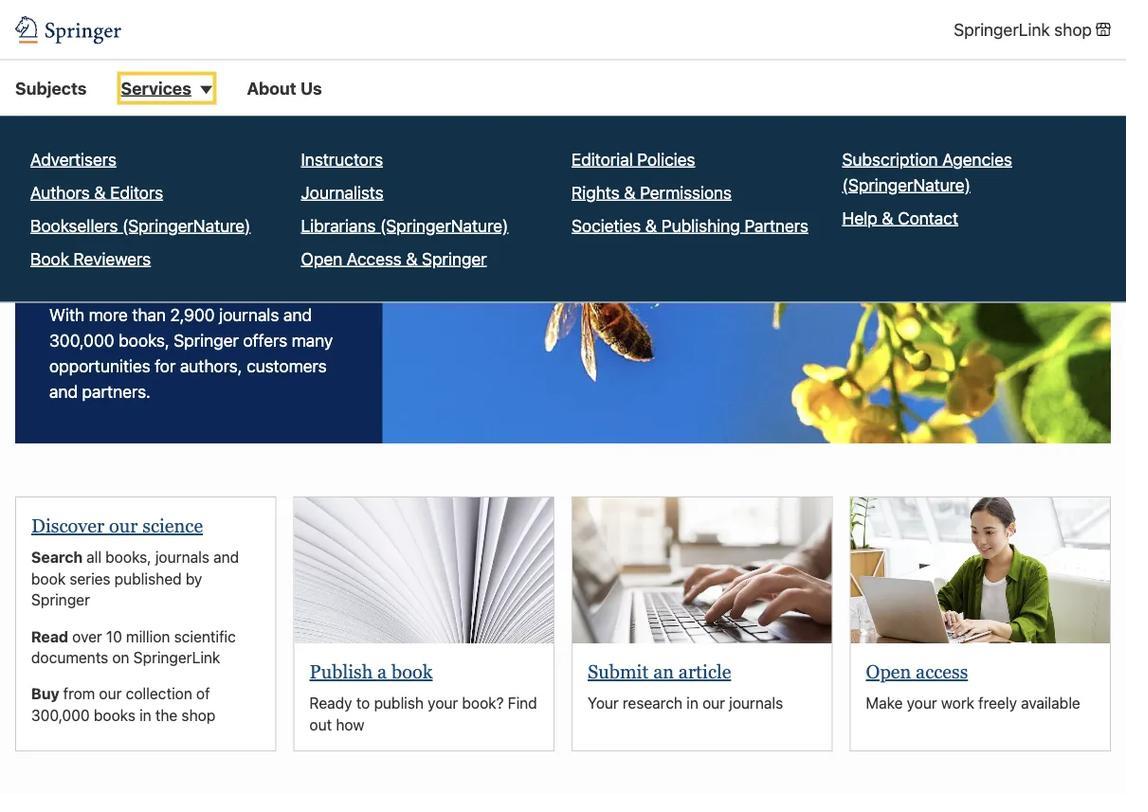 Task type: describe. For each thing, give the bounding box(es) containing it.
editorial
[[572, 149, 633, 169]]

publish
[[374, 695, 424, 713]]

editors
[[110, 182, 163, 202]]

& for societies
[[646, 215, 657, 235]]

submit an article
[[588, 661, 732, 683]]

300,000 inside from our collection of 300,000 books in the shop
[[31, 707, 90, 725]]

booksellers
[[30, 215, 118, 235]]

contact
[[898, 207, 959, 228]]

300,000 inside with more than 2,900 journals and 300,000 books, springer offers many opportunities for authors, customers and partners.
[[49, 331, 114, 351]]

open access
[[866, 661, 969, 683]]

open access image
[[851, 498, 1111, 644]]

book inside all books, journals and book series published by springer
[[31, 570, 66, 588]]

more
[[89, 305, 128, 325]]

discover our science
[[31, 516, 203, 537]]

discover our science link
[[31, 516, 203, 537]]

rights
[[572, 182, 620, 202]]

shop inside springerlink shop link
[[1055, 19, 1092, 39]]

springerlink inside over 10 million scientific documents on springerlink
[[133, 649, 220, 667]]

reviewers
[[73, 248, 151, 269]]

services
[[121, 78, 191, 98]]

our for discover
[[109, 516, 138, 537]]

(springernature) for booksellers (springernature)
[[122, 215, 251, 235]]

buy
[[31, 685, 63, 703]]

permissions
[[640, 182, 732, 202]]

agencies
[[943, 149, 1013, 169]]

opportunities
[[49, 356, 150, 377]]

editorial policies link
[[572, 146, 696, 172]]

& for rights
[[624, 182, 636, 202]]

booksellers (springernature) link
[[30, 213, 251, 238]]

authors
[[30, 182, 90, 202]]

advertisers link
[[30, 146, 117, 172]]

journalists
[[301, 182, 384, 202]]

book reviewers
[[30, 248, 151, 269]]

editorial policies
[[572, 149, 696, 169]]

journalists link
[[301, 179, 384, 205]]

how
[[336, 716, 365, 734]]

partners.
[[82, 382, 151, 402]]

rights & permissions
[[572, 182, 732, 202]]

open access & springer
[[301, 248, 487, 269]]

springer home image
[[15, 15, 121, 44]]

springerlink shop
[[954, 19, 1092, 39]]

books, inside all books, journals and book series published by springer
[[106, 549, 151, 567]]

all
[[86, 549, 102, 567]]

2,900
[[170, 305, 215, 325]]

our down article
[[703, 695, 726, 713]]

your research in our journals
[[588, 695, 784, 713]]

freely
[[979, 695, 1017, 713]]

book reviewers link
[[30, 246, 151, 271]]

make
[[866, 695, 903, 713]]

journals for with more than 2,900 journals and 300,000 books, springer offers many opportunities for authors, customers and partners.
[[219, 305, 279, 325]]

(springernature) for librarians (springernature)
[[380, 215, 509, 235]]

subscription agencies (springernature)
[[843, 149, 1013, 195]]

about
[[247, 78, 297, 98]]

over 10 million scientific documents on springerlink
[[31, 628, 236, 667]]

search
[[31, 549, 86, 567]]

0 vertical spatial and
[[283, 305, 312, 325]]

publishing
[[662, 215, 740, 235]]

series
[[70, 570, 111, 588]]

in inside from our collection of 300,000 books in the shop
[[139, 707, 151, 725]]

with more than 2,900 journals and 300,000 books, springer offers many opportunities for authors, customers and partners.
[[49, 305, 333, 402]]

with
[[49, 305, 84, 325]]

& for help
[[882, 207, 894, 228]]

your
[[588, 695, 619, 713]]

(springernature) inside subscription agencies (springernature)
[[843, 174, 971, 195]]

springerlink shop link
[[954, 17, 1111, 42]]

collection
[[126, 685, 192, 703]]

science
[[143, 516, 203, 537]]

by
[[186, 570, 202, 588]]

ready
[[310, 695, 352, 713]]

about us
[[247, 78, 322, 98]]

read
[[31, 628, 68, 646]]

an
[[654, 661, 674, 683]]

shop inside from our collection of 300,000 books in the shop
[[182, 707, 216, 725]]

work
[[942, 695, 975, 713]]

springer inside open access & springer link
[[422, 248, 487, 269]]

instructors
[[301, 149, 383, 169]]

book
[[30, 248, 69, 269]]



Task type: locate. For each thing, give the bounding box(es) containing it.
1 horizontal spatial journals
[[219, 305, 279, 325]]

open for open access & springer
[[301, 248, 343, 269]]

0 vertical spatial springerlink
[[954, 19, 1051, 39]]

shop
[[1055, 19, 1092, 39], [182, 707, 216, 725]]

books, up published
[[106, 549, 151, 567]]

(springernature) inside librarians (springernature) link
[[380, 215, 509, 235]]

2 horizontal spatial springer
[[422, 248, 487, 269]]

1 vertical spatial springerlink
[[133, 649, 220, 667]]

librarians (springernature) link
[[301, 213, 509, 238]]

0 vertical spatial open
[[301, 248, 343, 269]]

our
[[49, 189, 108, 227]]

books, inside with more than 2,900 journals and 300,000 books, springer offers many opportunities for authors, customers and partners.
[[119, 331, 170, 351]]

and up scientific
[[213, 549, 239, 567]]

submit an article image
[[573, 498, 832, 644]]

springer for all books, journals and book series published by springer
[[31, 591, 90, 609]]

springer inside with more than 2,900 journals and 300,000 books, springer offers many opportunities for authors, customers and partners.
[[174, 331, 239, 351]]

us
[[301, 78, 322, 98]]

1 vertical spatial 300,000
[[31, 707, 90, 725]]

0 horizontal spatial open
[[301, 248, 343, 269]]

societies
[[572, 215, 641, 235]]

research
[[623, 695, 683, 713]]

in
[[687, 695, 699, 713], [139, 707, 151, 725]]

(springernature) up the open access & springer
[[380, 215, 509, 235]]

journals up offers
[[219, 305, 279, 325]]

2 vertical spatial and
[[213, 549, 239, 567]]

and down opportunities
[[49, 382, 78, 402]]

publish
[[310, 661, 373, 683]]

open up make
[[866, 661, 912, 683]]

open for open access
[[866, 661, 912, 683]]

book down search
[[31, 570, 66, 588]]

0 vertical spatial shop
[[1055, 19, 1092, 39]]

documents
[[31, 649, 108, 667]]

1 vertical spatial shop
[[182, 707, 216, 725]]

is
[[255, 189, 279, 227]]

2 your from the left
[[907, 695, 938, 713]]

1 horizontal spatial springerlink
[[954, 19, 1051, 39]]

all books, journals and book series published by springer
[[31, 549, 239, 609]]

subscription agencies (springernature) link
[[843, 146, 1096, 198]]

&
[[94, 182, 106, 202], [624, 182, 636, 202], [882, 207, 894, 228], [646, 215, 657, 235], [406, 248, 418, 269]]

0 horizontal spatial book
[[31, 570, 66, 588]]

than
[[132, 305, 166, 325]]

help & contact link
[[843, 205, 959, 231]]

instructors link
[[301, 146, 383, 172]]

submit an article link
[[588, 661, 732, 683]]

1 horizontal spatial book
[[392, 661, 433, 683]]

0 vertical spatial 300,000
[[49, 331, 114, 351]]

journals for your research in our journals
[[729, 695, 784, 713]]

published
[[115, 570, 182, 588]]

services button
[[121, 75, 213, 101]]

open
[[301, 248, 343, 269], [866, 661, 912, 683]]

find
[[508, 695, 537, 713]]

1 horizontal spatial in
[[687, 695, 699, 713]]

and inside all books, journals and book series published by springer
[[213, 549, 239, 567]]

and up the many in the top of the page
[[283, 305, 312, 325]]

your left book?
[[428, 695, 458, 713]]

a
[[378, 661, 387, 683]]

1 horizontal spatial and
[[213, 549, 239, 567]]

0 horizontal spatial in
[[139, 707, 151, 725]]

0 vertical spatial book
[[31, 570, 66, 588]]

librarians (springernature)
[[301, 215, 509, 235]]

1 horizontal spatial springer
[[174, 331, 239, 351]]

open access & springer link
[[301, 246, 487, 271]]

springer up for authors,
[[174, 331, 239, 351]]

on
[[112, 649, 129, 667]]

submit
[[588, 661, 649, 683]]

your inside ready to publish your book? find out how
[[428, 695, 458, 713]]

& down rights & permissions link
[[646, 215, 657, 235]]

0 horizontal spatial your
[[428, 695, 458, 713]]

(springernature)
[[843, 174, 971, 195], [122, 215, 251, 235], [380, 215, 509, 235]]

available
[[1021, 695, 1081, 713]]

booksellers (springernature)
[[30, 215, 251, 235]]

access
[[347, 248, 402, 269]]

publish a book link
[[310, 661, 433, 683]]

book right a
[[392, 661, 433, 683]]

springer
[[422, 248, 487, 269], [174, 331, 239, 351], [31, 591, 90, 609]]

& left the editors on the left top
[[94, 182, 106, 202]]

rights & permissions link
[[572, 179, 732, 205]]

journals inside with more than 2,900 journals and 300,000 books, springer offers many opportunities for authors, customers and partners.
[[219, 305, 279, 325]]

customers
[[247, 356, 327, 377]]

scientific
[[174, 628, 236, 646]]

our up 'books'
[[99, 685, 122, 703]]

journals up the by
[[155, 549, 209, 567]]

2 horizontal spatial (springernature)
[[843, 174, 971, 195]]

for authors,
[[155, 356, 242, 377]]

1 horizontal spatial open
[[866, 661, 912, 683]]

2 vertical spatial springer
[[31, 591, 90, 609]]

societies & publishing partners
[[572, 215, 809, 235]]

1 your from the left
[[428, 695, 458, 713]]

librarians
[[301, 215, 376, 235]]

publish a book image
[[294, 498, 554, 644]]

journals inside all books, journals and book series published by springer
[[155, 549, 209, 567]]

0 horizontal spatial journals
[[155, 549, 209, 567]]

springer down series
[[31, 591, 90, 609]]

0 vertical spatial springer
[[422, 248, 487, 269]]

& for authors
[[94, 182, 106, 202]]

from
[[63, 685, 95, 703]]

springerlink
[[954, 19, 1051, 39], [133, 649, 220, 667]]

our for from
[[99, 685, 122, 703]]

about us link
[[247, 75, 322, 101]]

publishing
[[49, 236, 210, 275]]

policies
[[638, 149, 696, 169]]

from our collection of 300,000 books in the shop
[[31, 685, 216, 725]]

our left science
[[109, 516, 138, 537]]

books
[[94, 707, 135, 725]]

1 vertical spatial book
[[392, 661, 433, 683]]

article
[[679, 661, 732, 683]]

springer for with more than 2,900 journals and 300,000 books, springer offers many opportunities for authors, customers and partners.
[[174, 331, 239, 351]]

journals down article
[[729, 695, 784, 713]]

& down editorial policies link
[[624, 182, 636, 202]]

our business is publishing
[[49, 189, 279, 275]]

1 vertical spatial and
[[49, 382, 78, 402]]

1 vertical spatial journals
[[155, 549, 209, 567]]

0 horizontal spatial springer
[[31, 591, 90, 609]]

2 vertical spatial journals
[[729, 695, 784, 713]]

open down the librarians
[[301, 248, 343, 269]]

subjects link
[[15, 75, 87, 101]]

our inside from our collection of 300,000 books in the shop
[[99, 685, 122, 703]]

business
[[117, 189, 246, 227]]

our
[[109, 516, 138, 537], [99, 685, 122, 703], [703, 695, 726, 713]]

many
[[292, 331, 333, 351]]

0 horizontal spatial and
[[49, 382, 78, 402]]

0 vertical spatial books,
[[119, 331, 170, 351]]

springer down librarians (springernature) link
[[422, 248, 487, 269]]

in down article
[[687, 695, 699, 713]]

1 vertical spatial springer
[[174, 331, 239, 351]]

2 horizontal spatial journals
[[729, 695, 784, 713]]

0 horizontal spatial (springernature)
[[122, 215, 251, 235]]

over
[[72, 628, 102, 646]]

help & contact
[[843, 207, 959, 228]]

books, down "than"
[[119, 331, 170, 351]]

subscription
[[843, 149, 938, 169]]

300,000 down with
[[49, 331, 114, 351]]

in left the
[[139, 707, 151, 725]]

1 vertical spatial open
[[866, 661, 912, 683]]

authors & editors
[[30, 182, 163, 202]]

the
[[155, 707, 178, 725]]

(springernature) inside booksellers (springernature) link
[[122, 215, 251, 235]]

0 vertical spatial journals
[[219, 305, 279, 325]]

your down open access link
[[907, 695, 938, 713]]

1 horizontal spatial shop
[[1055, 19, 1092, 39]]

1 horizontal spatial (springernature)
[[380, 215, 509, 235]]

(springernature) down subscription
[[843, 174, 971, 195]]

and
[[283, 305, 312, 325], [49, 382, 78, 402], [213, 549, 239, 567]]

0 horizontal spatial shop
[[182, 707, 216, 725]]

(springernature) down the editors on the left top
[[122, 215, 251, 235]]

help
[[843, 207, 878, 228]]

authors & editors link
[[30, 179, 163, 205]]

& right "help" on the top of the page
[[882, 207, 894, 228]]

2 horizontal spatial and
[[283, 305, 312, 325]]

300,000
[[49, 331, 114, 351], [31, 707, 90, 725]]

0 horizontal spatial springerlink
[[133, 649, 220, 667]]

& down librarians (springernature) link
[[406, 248, 418, 269]]

1 vertical spatial books,
[[106, 549, 151, 567]]

offers
[[243, 331, 287, 351]]

300,000 down buy
[[31, 707, 90, 725]]

discover
[[31, 516, 104, 537]]

make your work freely available
[[866, 695, 1081, 713]]

to
[[356, 695, 370, 713]]

million
[[126, 628, 170, 646]]

advertisers
[[30, 149, 117, 169]]

springer inside all books, journals and book series published by springer
[[31, 591, 90, 609]]

1 horizontal spatial your
[[907, 695, 938, 713]]



Task type: vqa. For each thing, say whether or not it's contained in the screenshot.
the bottom interest
no



